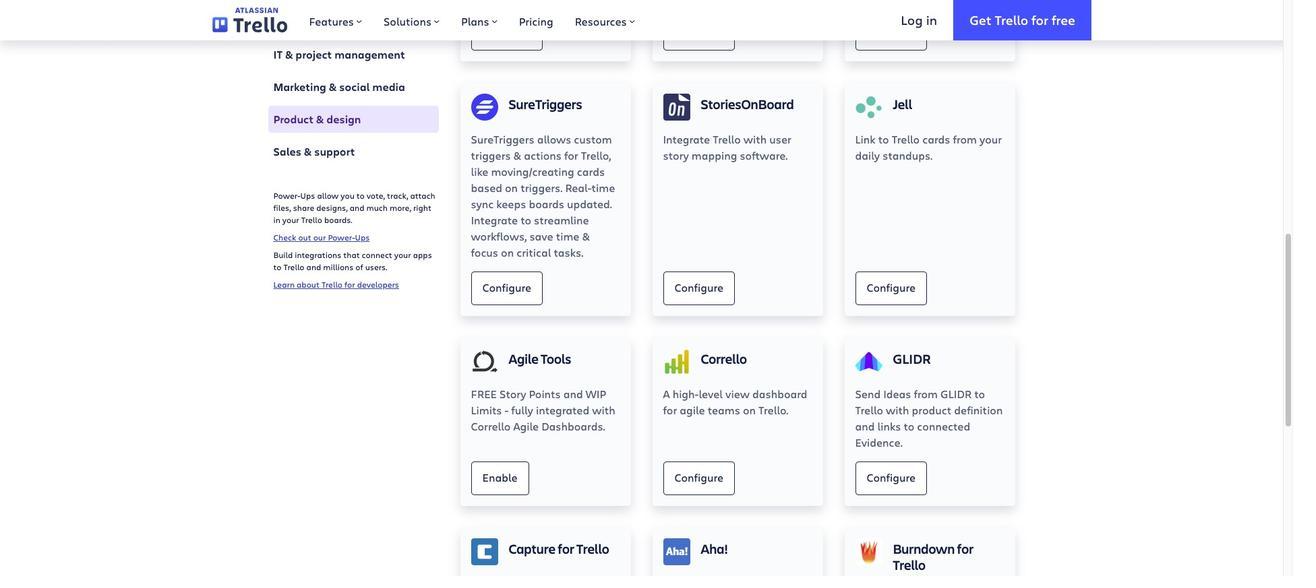 Task type: locate. For each thing, give the bounding box(es) containing it.
for down a
[[663, 403, 677, 417]]

0 vertical spatial corrello
[[701, 350, 747, 368]]

atlassian trello image
[[212, 8, 288, 33]]

hr & operations
[[273, 15, 358, 30]]

suretriggers up triggers
[[471, 132, 534, 146]]

features button
[[298, 0, 373, 40]]

0 horizontal spatial integrate
[[471, 213, 518, 227]]

1 horizontal spatial your
[[394, 249, 411, 260]]

and up integrated
[[563, 387, 583, 401]]

& inside marketing & social media link
[[329, 80, 337, 94]]

corrello up level
[[701, 350, 747, 368]]

it
[[273, 47, 282, 62]]

for right burndown
[[957, 540, 974, 558]]

apps
[[413, 249, 432, 260]]

hr
[[273, 15, 288, 30]]

level
[[699, 387, 723, 401]]

1 vertical spatial integrate
[[471, 213, 518, 227]]

ups up the share
[[300, 190, 315, 201]]

corrello
[[701, 350, 747, 368], [471, 419, 511, 434]]

cards down trello,
[[577, 164, 605, 179]]

& inside hr & operations 'link'
[[291, 15, 299, 30]]

enable link
[[471, 462, 529, 496]]

and down integrations
[[306, 262, 321, 272]]

triggers.
[[521, 181, 563, 195]]

our
[[313, 232, 326, 243]]

0 horizontal spatial corrello
[[471, 419, 511, 434]]

track,
[[387, 190, 408, 201]]

link to trello cards from your daily standups.
[[855, 132, 1002, 162]]

to right link
[[878, 132, 889, 146]]

real-
[[565, 181, 592, 195]]

in down files,
[[273, 214, 280, 225]]

on inside a high-level view dashboard for agile teams on trello.
[[743, 403, 756, 417]]

for inside a high-level view dashboard for agile teams on trello.
[[663, 403, 677, 417]]

0 vertical spatial glidr
[[893, 350, 931, 368]]

1 vertical spatial your
[[282, 214, 299, 225]]

agile
[[680, 403, 705, 417]]

1 vertical spatial on
[[501, 245, 514, 260]]

1 horizontal spatial cards
[[923, 132, 950, 146]]

with down ideas
[[886, 403, 909, 417]]

ideas
[[883, 387, 911, 401]]

0 vertical spatial power-
[[273, 190, 300, 201]]

it & project management
[[273, 47, 405, 62]]

links
[[878, 419, 901, 434]]

cards inside suretriggers allows custom triggers & actions for trello, like moving/creating cards based on triggers. real-time sync keeps boards updated. integrate to streamline workflows, save time & focus on critical tasks.
[[577, 164, 605, 179]]

1 vertical spatial from
[[914, 387, 938, 401]]

with down wip
[[592, 403, 615, 417]]

burndown
[[893, 540, 955, 558]]

cards inside link to trello cards from your daily standups.
[[923, 132, 950, 146]]

on down workflows,
[[501, 245, 514, 260]]

trello inside the integrate trello with user story mapping software.
[[713, 132, 741, 146]]

2 vertical spatial on
[[743, 403, 756, 417]]

0 vertical spatial ups
[[300, 190, 315, 201]]

for down millions
[[345, 279, 355, 290]]

your
[[980, 132, 1002, 146], [282, 214, 299, 225], [394, 249, 411, 260]]

cards
[[923, 132, 950, 146], [577, 164, 605, 179]]

glidr
[[893, 350, 931, 368], [941, 387, 972, 401]]

plans
[[461, 14, 489, 28]]

in inside power-ups allow you to vote, track, attach files, share designs, and much more, right in your trello boards. check out our power-ups build integrations that connect your apps to trello and millions of users. learn about trello for developers
[[273, 214, 280, 225]]

& for marketing
[[329, 80, 337, 94]]

suretriggers up allows
[[509, 95, 582, 113]]

0 horizontal spatial from
[[914, 387, 938, 401]]

2 horizontal spatial with
[[886, 403, 909, 417]]

0 horizontal spatial time
[[556, 229, 579, 243]]

0 vertical spatial suretriggers
[[509, 95, 582, 113]]

power-
[[273, 190, 300, 201], [328, 232, 355, 243]]

based
[[471, 181, 502, 195]]

get
[[970, 11, 992, 28]]

0 vertical spatial cards
[[923, 132, 950, 146]]

dashboard
[[752, 387, 807, 401]]

& inside sales & support link
[[304, 144, 312, 159]]

get trello for free link
[[953, 0, 1092, 40]]

in right log
[[926, 11, 937, 28]]

corrello inside free story points and wip limits - fully integrated with corrello agile dashboards.
[[471, 419, 511, 434]]

time up updated.
[[592, 181, 615, 195]]

boards
[[529, 197, 564, 211]]

agile left tools at the left of the page
[[509, 350, 539, 368]]

design
[[327, 112, 361, 127]]

& right hr at left
[[291, 15, 299, 30]]

view
[[726, 387, 750, 401]]

0 horizontal spatial in
[[273, 214, 280, 225]]

1 vertical spatial time
[[556, 229, 579, 243]]

standups.
[[883, 148, 933, 162]]

configure link
[[471, 17, 543, 51], [663, 17, 735, 51], [855, 17, 927, 51], [471, 272, 543, 305], [663, 272, 735, 305], [855, 272, 927, 305], [663, 462, 735, 496], [855, 462, 927, 496]]

with up software.
[[744, 132, 767, 146]]

from inside send ideas from glidr to trello with product definition and links to connected evidence.
[[914, 387, 938, 401]]

1 vertical spatial corrello
[[471, 419, 511, 434]]

with inside free story points and wip limits - fully integrated with corrello agile dashboards.
[[592, 403, 615, 417]]

-
[[505, 403, 509, 417]]

1 vertical spatial in
[[273, 214, 280, 225]]

1 horizontal spatial integrate
[[663, 132, 710, 146]]

configure
[[482, 26, 531, 40], [675, 26, 724, 40], [867, 26, 916, 40], [482, 281, 531, 295], [675, 281, 724, 295], [867, 281, 916, 295], [675, 471, 724, 485], [867, 471, 916, 485]]

pricing link
[[508, 0, 564, 40]]

suretriggers
[[509, 95, 582, 113], [471, 132, 534, 146]]

1 vertical spatial glidr
[[941, 387, 972, 401]]

for inside suretriggers allows custom triggers & actions for trello, like moving/creating cards based on triggers. real-time sync keeps boards updated. integrate to streamline workflows, save time & focus on critical tasks.
[[564, 148, 578, 162]]

integrate up workflows,
[[471, 213, 518, 227]]

1 horizontal spatial ups
[[355, 232, 370, 243]]

1 horizontal spatial in
[[926, 11, 937, 28]]

media
[[372, 80, 405, 94]]

corrello down limits
[[471, 419, 511, 434]]

on up keeps at top left
[[505, 181, 518, 195]]

teams
[[708, 403, 740, 417]]

0 vertical spatial integrate
[[663, 132, 710, 146]]

you
[[341, 190, 355, 201]]

0 horizontal spatial power-
[[273, 190, 300, 201]]

1 vertical spatial agile
[[513, 419, 539, 434]]

cards up standups.
[[923, 132, 950, 146]]

0 horizontal spatial with
[[592, 403, 615, 417]]

jell
[[893, 95, 912, 113]]

enable
[[482, 471, 518, 485]]

integrate inside the integrate trello with user story mapping software.
[[663, 132, 710, 146]]

triggers
[[471, 148, 511, 162]]

glidr up ideas
[[893, 350, 931, 368]]

allow
[[317, 190, 339, 201]]

& right sales on the left of the page
[[304, 144, 312, 159]]

storiesonboard
[[701, 95, 794, 113]]

allows
[[537, 132, 571, 146]]

trello,
[[581, 148, 611, 162]]

& right it
[[285, 47, 293, 62]]

suretriggers allows custom triggers & actions for trello, like moving/creating cards based on triggers. real-time sync keeps boards updated. integrate to streamline workflows, save time & focus on critical tasks.
[[471, 132, 615, 260]]

power- up files,
[[273, 190, 300, 201]]

ups up 'that'
[[355, 232, 370, 243]]

to down build
[[273, 262, 281, 272]]

tasks.
[[554, 245, 583, 260]]

0 vertical spatial in
[[926, 11, 937, 28]]

0 vertical spatial from
[[953, 132, 977, 146]]

1 horizontal spatial with
[[744, 132, 767, 146]]

to inside suretriggers allows custom triggers & actions for trello, like moving/creating cards based on triggers. real-time sync keeps boards updated. integrate to streamline workflows, save time & focus on critical tasks.
[[521, 213, 531, 227]]

glidr up definition
[[941, 387, 972, 401]]

and inside free story points and wip limits - fully integrated with corrello agile dashboards.
[[563, 387, 583, 401]]

0 horizontal spatial ups
[[300, 190, 315, 201]]

0 horizontal spatial cards
[[577, 164, 605, 179]]

on down view
[[743, 403, 756, 417]]

1 vertical spatial ups
[[355, 232, 370, 243]]

0 horizontal spatial your
[[282, 214, 299, 225]]

&
[[291, 15, 299, 30], [285, 47, 293, 62], [329, 80, 337, 94], [316, 112, 324, 127], [304, 144, 312, 159], [514, 148, 521, 162], [582, 229, 590, 243]]

limits
[[471, 403, 502, 417]]

1 horizontal spatial time
[[592, 181, 615, 195]]

1 horizontal spatial power-
[[328, 232, 355, 243]]

and up evidence.
[[855, 419, 875, 434]]

send ideas from glidr to trello with product definition and links to connected evidence.
[[855, 387, 1003, 450]]

& left design at the top of page
[[316, 112, 324, 127]]

from
[[953, 132, 977, 146], [914, 387, 938, 401]]

& inside product & design link
[[316, 112, 324, 127]]

boards.
[[324, 214, 352, 225]]

0 vertical spatial your
[[980, 132, 1002, 146]]

for inside power-ups allow you to vote, track, attach files, share designs, and much more, right in your trello boards. check out our power-ups build integrations that connect your apps to trello and millions of users. learn about trello for developers
[[345, 279, 355, 290]]

updated.
[[567, 197, 612, 211]]

marketing & social media
[[273, 80, 405, 94]]

time up tasks.
[[556, 229, 579, 243]]

time
[[592, 181, 615, 195], [556, 229, 579, 243]]

suretriggers inside suretriggers allows custom triggers & actions for trello, like moving/creating cards based on triggers. real-time sync keeps boards updated. integrate to streamline workflows, save time & focus on critical tasks.
[[471, 132, 534, 146]]

wip
[[586, 387, 606, 401]]

integrate up story at the right of the page
[[663, 132, 710, 146]]

& for product
[[316, 112, 324, 127]]

to down keeps at top left
[[521, 213, 531, 227]]

millions
[[323, 262, 354, 272]]

& inside it & project management link
[[285, 47, 293, 62]]

product
[[912, 403, 952, 417]]

1 horizontal spatial from
[[953, 132, 977, 146]]

to inside link to trello cards from your daily standups.
[[878, 132, 889, 146]]

build
[[273, 249, 293, 260]]

and inside send ideas from glidr to trello with product definition and links to connected evidence.
[[855, 419, 875, 434]]

1 vertical spatial suretriggers
[[471, 132, 534, 146]]

actions
[[524, 148, 562, 162]]

0 vertical spatial on
[[505, 181, 518, 195]]

power- down 'boards.' on the top of the page
[[328, 232, 355, 243]]

power-ups allow you to vote, track, attach files, share designs, and much more, right in your trello boards. check out our power-ups build integrations that connect your apps to trello and millions of users. learn about trello for developers
[[273, 190, 435, 290]]

agile down fully
[[513, 419, 539, 434]]

1 vertical spatial cards
[[577, 164, 605, 179]]

& left the social
[[329, 80, 337, 94]]

1 vertical spatial power-
[[328, 232, 355, 243]]

and
[[350, 202, 364, 213], [306, 262, 321, 272], [563, 387, 583, 401], [855, 419, 875, 434]]

1 horizontal spatial glidr
[[941, 387, 972, 401]]

2 horizontal spatial your
[[980, 132, 1002, 146]]

integrate
[[663, 132, 710, 146], [471, 213, 518, 227]]

0 vertical spatial time
[[592, 181, 615, 195]]

for down allows
[[564, 148, 578, 162]]



Task type: vqa. For each thing, say whether or not it's contained in the screenshot.


Task type: describe. For each thing, give the bounding box(es) containing it.
& up tasks.
[[582, 229, 590, 243]]

out
[[298, 232, 311, 243]]

critical
[[517, 245, 551, 260]]

agile tools
[[509, 350, 571, 368]]

resources button
[[564, 0, 646, 40]]

agile inside free story points and wip limits - fully integrated with corrello agile dashboards.
[[513, 419, 539, 434]]

glidr inside send ideas from glidr to trello with product definition and links to connected evidence.
[[941, 387, 972, 401]]

operations
[[302, 15, 358, 30]]

send
[[855, 387, 881, 401]]

vote,
[[367, 190, 385, 201]]

1 horizontal spatial corrello
[[701, 350, 747, 368]]

marketing
[[273, 80, 326, 94]]

product
[[273, 112, 313, 127]]

with inside send ideas from glidr to trello with product definition and links to connected evidence.
[[886, 403, 909, 417]]

& for it
[[285, 47, 293, 62]]

sales
[[273, 144, 301, 159]]

from inside link to trello cards from your daily standups.
[[953, 132, 977, 146]]

your inside link to trello cards from your daily standups.
[[980, 132, 1002, 146]]

trello inside link to trello cards from your daily standups.
[[892, 132, 920, 146]]

sync
[[471, 197, 494, 211]]

trello.
[[759, 403, 788, 417]]

check out our power-ups link
[[273, 232, 370, 243]]

for inside burndown for trello
[[957, 540, 974, 558]]

definition
[[954, 403, 1003, 417]]

workflows,
[[471, 229, 527, 243]]

product & design link
[[268, 106, 439, 133]]

about
[[297, 279, 320, 290]]

& for sales
[[304, 144, 312, 159]]

connected
[[917, 419, 970, 434]]

software.
[[740, 148, 788, 162]]

more,
[[390, 202, 411, 213]]

learn about trello for developers link
[[273, 279, 399, 290]]

that
[[343, 249, 360, 260]]

points
[[529, 387, 561, 401]]

log in link
[[885, 0, 953, 40]]

trello inside burndown for trello
[[893, 556, 926, 574]]

integrations
[[295, 249, 341, 260]]

for left free
[[1032, 11, 1048, 28]]

for right 'capture'
[[558, 540, 574, 558]]

resources
[[575, 14, 627, 28]]

& for hr
[[291, 15, 299, 30]]

capture
[[509, 540, 556, 558]]

marketing & social media link
[[268, 73, 439, 100]]

0 horizontal spatial glidr
[[893, 350, 931, 368]]

aha!
[[701, 540, 728, 558]]

files,
[[273, 202, 291, 213]]

developers
[[357, 279, 399, 290]]

it & project management link
[[268, 41, 439, 68]]

user
[[770, 132, 792, 146]]

free story points and wip limits - fully integrated with corrello agile dashboards.
[[471, 387, 615, 434]]

daily
[[855, 148, 880, 162]]

get trello for free
[[970, 11, 1075, 28]]

to right links
[[904, 419, 915, 434]]

free
[[471, 387, 497, 401]]

moving/creating
[[491, 164, 574, 179]]

high-
[[673, 387, 699, 401]]

mapping
[[692, 148, 737, 162]]

suretriggers for suretriggers
[[509, 95, 582, 113]]

support
[[314, 144, 355, 159]]

2 vertical spatial your
[[394, 249, 411, 260]]

a
[[663, 387, 670, 401]]

custom
[[574, 132, 612, 146]]

link
[[855, 132, 876, 146]]

plans button
[[450, 0, 508, 40]]

in inside log in link
[[926, 11, 937, 28]]

fully
[[511, 403, 533, 417]]

to up definition
[[974, 387, 985, 401]]

streamline
[[534, 213, 589, 227]]

hr & operations link
[[268, 9, 439, 36]]

to right the you
[[357, 190, 365, 201]]

0 vertical spatial agile
[[509, 350, 539, 368]]

management
[[335, 47, 405, 62]]

burndown for trello
[[893, 540, 974, 574]]

integrate trello with user story mapping software.
[[663, 132, 792, 162]]

a high-level view dashboard for agile teams on trello.
[[663, 387, 807, 417]]

& up moving/creating
[[514, 148, 521, 162]]

save
[[530, 229, 553, 243]]

trello inside send ideas from glidr to trello with product definition and links to connected evidence.
[[855, 403, 883, 417]]

suretriggers for suretriggers allows custom triggers & actions for trello, like moving/creating cards based on triggers. real-time sync keeps boards updated. integrate to streamline workflows, save time & focus on critical tasks.
[[471, 132, 534, 146]]

features
[[309, 14, 354, 28]]

like
[[471, 164, 488, 179]]

right
[[413, 202, 431, 213]]

capture for trello
[[509, 540, 609, 558]]

sales & support link
[[268, 138, 439, 165]]

integrate inside suretriggers allows custom triggers & actions for trello, like moving/creating cards based on triggers. real-time sync keeps boards updated. integrate to streamline workflows, save time & focus on critical tasks.
[[471, 213, 518, 227]]

story
[[500, 387, 526, 401]]

and down the you
[[350, 202, 364, 213]]

users.
[[365, 262, 387, 272]]

with inside the integrate trello with user story mapping software.
[[744, 132, 767, 146]]

social
[[339, 80, 370, 94]]

designs,
[[316, 202, 348, 213]]

learn
[[273, 279, 295, 290]]

free
[[1052, 11, 1075, 28]]

keeps
[[496, 197, 526, 211]]

attach
[[410, 190, 435, 201]]

check
[[273, 232, 296, 243]]

story
[[663, 148, 689, 162]]

share
[[293, 202, 314, 213]]

log in
[[901, 11, 937, 28]]



